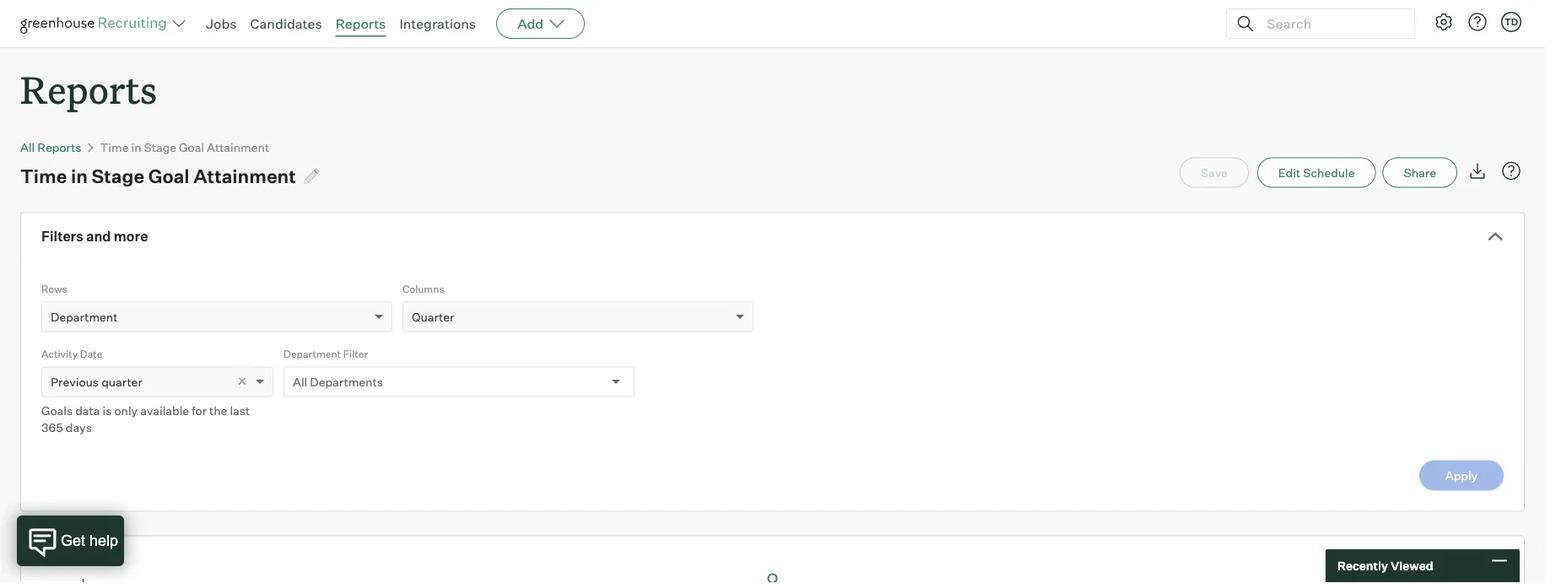 Task type: vqa. For each thing, say whether or not it's contained in the screenshot.
Tim
no



Task type: locate. For each thing, give the bounding box(es) containing it.
data
[[75, 403, 100, 418]]

0 horizontal spatial time
[[20, 164, 67, 188]]

0 vertical spatial stage
[[144, 140, 176, 155]]

activity
[[41, 348, 78, 360]]

td
[[1505, 16, 1519, 27]]

and
[[86, 228, 111, 245]]

department up all departments
[[284, 348, 341, 360]]

time in stage goal attainment
[[100, 140, 269, 155], [20, 164, 296, 188]]

available
[[140, 403, 189, 418]]

1 horizontal spatial department
[[284, 348, 341, 360]]

0 vertical spatial attainment
[[207, 140, 269, 155]]

department up date
[[51, 310, 118, 324]]

in
[[131, 140, 141, 155], [71, 164, 88, 188]]

goals data is only available for the last 365 days
[[41, 403, 250, 435]]

download image
[[1468, 161, 1489, 181]]

previous quarter option
[[51, 375, 143, 389]]

0 vertical spatial time in stage goal attainment
[[100, 140, 269, 155]]

goal
[[179, 140, 204, 155], [148, 164, 190, 188]]

last
[[230, 403, 250, 418]]

quarter
[[412, 310, 455, 324]]

all departments
[[293, 375, 383, 389]]

reports link
[[336, 15, 386, 32]]

for
[[192, 403, 207, 418]]

columns
[[403, 283, 445, 295]]

0 horizontal spatial all
[[20, 140, 35, 155]]

department for department
[[51, 310, 118, 324]]

integrations link
[[400, 15, 476, 32]]

1 vertical spatial time in stage goal attainment
[[20, 164, 296, 188]]

quarter option
[[412, 310, 455, 324]]

time right all reports
[[100, 140, 129, 155]]

share button
[[1383, 158, 1458, 188]]

attainment
[[207, 140, 269, 155], [193, 164, 296, 188]]

department filter
[[284, 348, 368, 360]]

0 vertical spatial reports
[[336, 15, 386, 32]]

Search text field
[[1263, 11, 1400, 36]]

department option
[[51, 310, 118, 324]]

1 vertical spatial department
[[284, 348, 341, 360]]

time
[[100, 140, 129, 155], [20, 164, 67, 188]]

only
[[114, 403, 138, 418]]

greenhouse recruiting image
[[20, 14, 172, 34]]

0 vertical spatial department
[[51, 310, 118, 324]]

reports
[[336, 15, 386, 32], [20, 64, 157, 114], [37, 140, 82, 155]]

1 vertical spatial goal
[[148, 164, 190, 188]]

faq image
[[1502, 161, 1522, 181]]

0 vertical spatial goal
[[179, 140, 204, 155]]

more
[[114, 228, 148, 245]]

candidates link
[[250, 15, 322, 32]]

the
[[209, 403, 227, 418]]

department
[[51, 310, 118, 324], [284, 348, 341, 360]]

1 horizontal spatial time
[[100, 140, 129, 155]]

previous quarter
[[51, 375, 143, 389]]

0 vertical spatial time
[[100, 140, 129, 155]]

stage
[[144, 140, 176, 155], [92, 164, 144, 188]]

1 horizontal spatial in
[[131, 140, 141, 155]]

all
[[20, 140, 35, 155], [293, 375, 308, 389]]

viewed
[[1391, 559, 1434, 574]]

time down all reports link
[[20, 164, 67, 188]]

1 vertical spatial in
[[71, 164, 88, 188]]

0 horizontal spatial department
[[51, 310, 118, 324]]

edit schedule
[[1279, 165, 1356, 180]]

share
[[1405, 165, 1437, 180]]

1 horizontal spatial all
[[293, 375, 308, 389]]

all reports link
[[20, 140, 82, 155]]

1 vertical spatial all
[[293, 375, 308, 389]]

0 vertical spatial all
[[20, 140, 35, 155]]



Task type: describe. For each thing, give the bounding box(es) containing it.
schedule
[[1304, 165, 1356, 180]]

all for all departments
[[293, 375, 308, 389]]

2 vertical spatial reports
[[37, 140, 82, 155]]

td button
[[1499, 8, 1526, 35]]

candidates
[[250, 15, 322, 32]]

edit schedule button
[[1258, 158, 1377, 188]]

rows
[[41, 283, 67, 295]]

0 vertical spatial in
[[131, 140, 141, 155]]

departments
[[310, 375, 383, 389]]

xychart image
[[41, 537, 1505, 583]]

filter
[[343, 348, 368, 360]]

configure image
[[1435, 12, 1455, 32]]

previous
[[51, 375, 99, 389]]

filters and more
[[41, 228, 148, 245]]

activity date
[[41, 348, 103, 360]]

department for department filter
[[284, 348, 341, 360]]

1 vertical spatial time
[[20, 164, 67, 188]]

goals
[[41, 403, 73, 418]]

time in stage goal attainment link
[[100, 140, 269, 155]]

quarter
[[101, 375, 143, 389]]

date
[[80, 348, 103, 360]]

integrations
[[400, 15, 476, 32]]

add
[[518, 15, 544, 32]]

1 vertical spatial reports
[[20, 64, 157, 114]]

edit
[[1279, 165, 1301, 180]]

jobs
[[206, 15, 237, 32]]

1 vertical spatial attainment
[[193, 164, 296, 188]]

×
[[237, 371, 247, 390]]

is
[[103, 403, 112, 418]]

recently viewed
[[1338, 559, 1434, 574]]

save and schedule this report to revisit it! element
[[1180, 158, 1258, 188]]

recently
[[1338, 559, 1389, 574]]

0 horizontal spatial in
[[71, 164, 88, 188]]

365
[[41, 420, 63, 435]]

1 vertical spatial stage
[[92, 164, 144, 188]]

all reports
[[20, 140, 82, 155]]

add button
[[497, 8, 585, 39]]

all for all reports
[[20, 140, 35, 155]]

days
[[66, 420, 92, 435]]

jobs link
[[206, 15, 237, 32]]

filters
[[41, 228, 83, 245]]

td button
[[1502, 12, 1522, 32]]



